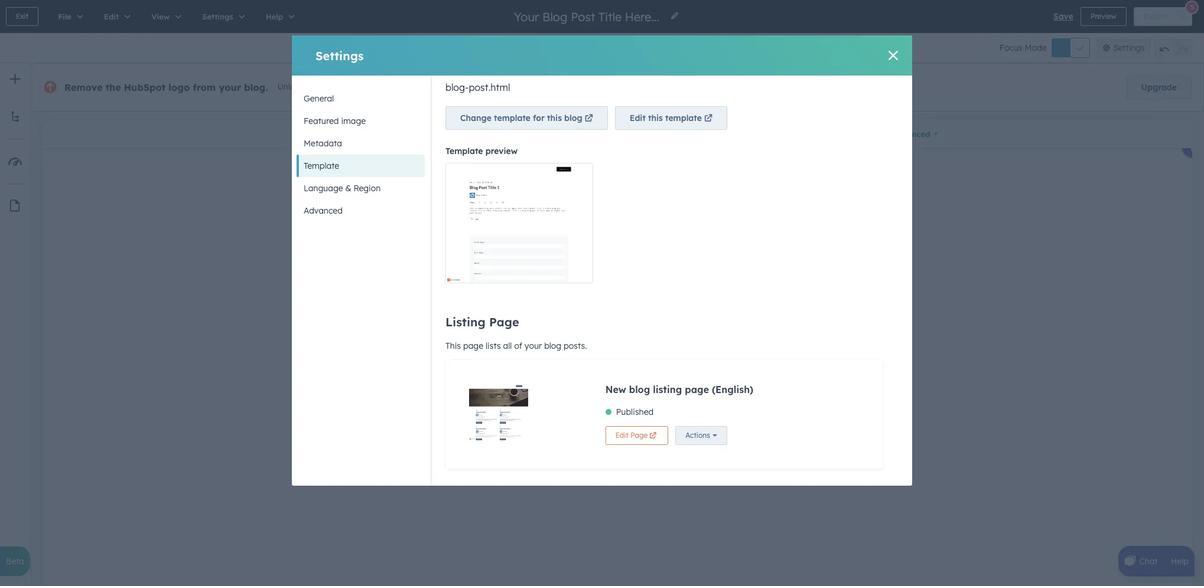 Task type: locate. For each thing, give the bounding box(es) containing it.
group
[[1155, 38, 1193, 58]]

1 horizontal spatial page
[[631, 431, 648, 440]]

1 vertical spatial your
[[525, 341, 542, 352]]

1 vertical spatial page
[[685, 384, 709, 396]]

0 vertical spatial edit
[[630, 113, 646, 123]]

blog left posts.
[[544, 341, 561, 352]]

remove
[[64, 82, 103, 93]]

template inside "button"
[[665, 113, 702, 123]]

from
[[193, 82, 216, 93]]

template button
[[297, 155, 425, 177]]

this
[[521, 65, 536, 76], [547, 113, 562, 123], [648, 113, 663, 123]]

0 horizontal spatial page
[[489, 315, 519, 330]]

image
[[341, 116, 366, 126]]

0 horizontal spatial edit
[[616, 431, 629, 440]]

mode
[[1025, 43, 1047, 53]]

focus
[[1000, 43, 1023, 53]]

listing
[[653, 384, 682, 396]]

0 horizontal spatial settings
[[316, 48, 364, 63]]

0 vertical spatial blog
[[564, 113, 582, 123]]

1 vertical spatial blog
[[544, 341, 561, 352]]

page
[[463, 341, 483, 352], [685, 384, 709, 396]]

1 horizontal spatial page
[[685, 384, 709, 396]]

(
[[712, 384, 716, 396]]

page up 'all'
[[489, 315, 519, 330]]

edit
[[630, 113, 646, 123], [616, 431, 629, 440]]

settings up premium
[[316, 48, 364, 63]]

region
[[354, 183, 381, 194]]

advanced
[[304, 206, 343, 216]]

blog
[[564, 113, 582, 123], [544, 341, 561, 352], [629, 384, 650, 396]]

upgrade link
[[1127, 76, 1192, 99]]

template
[[446, 65, 484, 76], [446, 146, 483, 156], [304, 161, 339, 171]]

beta button
[[0, 547, 30, 577]]

blog.
[[244, 82, 268, 93]]

suite
[[417, 82, 437, 92]]

preview
[[1091, 12, 1117, 21]]

page down published
[[631, 431, 648, 440]]

0 horizontal spatial your
[[219, 82, 241, 93]]

edit for edit this template
[[630, 113, 646, 123]]

1 horizontal spatial this
[[547, 113, 562, 123]]

new blog listing page ( english )
[[606, 384, 754, 396]]

logo
[[169, 82, 190, 93]]

page left lists
[[463, 341, 483, 352]]

template for template used on this post blog-post.html
[[446, 65, 484, 76]]

2 vertical spatial blog
[[629, 384, 650, 396]]

1 template from the left
[[494, 113, 531, 123]]

1 horizontal spatial edit
[[630, 113, 646, 123]]

your right from
[[219, 82, 241, 93]]

page
[[489, 315, 519, 330], [631, 431, 648, 440]]

metadata button
[[297, 132, 425, 155]]

1 vertical spatial page
[[631, 431, 648, 440]]

0 vertical spatial page
[[489, 315, 519, 330]]

this inside "button"
[[648, 113, 663, 123]]

listing page
[[446, 315, 519, 330]]

your for of
[[525, 341, 542, 352]]

your inside dialog
[[525, 341, 542, 352]]

template up blog-
[[446, 65, 484, 76]]

change
[[460, 113, 492, 123]]

1 horizontal spatial template
[[665, 113, 702, 123]]

template
[[494, 113, 531, 123], [665, 113, 702, 123]]

template inside template used on this post blog-post.html
[[446, 65, 484, 76]]

0 vertical spatial template
[[446, 65, 484, 76]]

1 horizontal spatial your
[[525, 341, 542, 352]]

language & region
[[304, 183, 381, 194]]

with
[[378, 82, 394, 92]]

publish
[[1144, 12, 1168, 21]]

template down change
[[446, 146, 483, 156]]

settings
[[1113, 43, 1145, 53], [316, 48, 364, 63]]

0 horizontal spatial template
[[494, 113, 531, 123]]

2 template from the left
[[665, 113, 702, 123]]

this inside button
[[547, 113, 562, 123]]

1 horizontal spatial settings
[[1113, 43, 1145, 53]]

close image
[[889, 51, 898, 60]]

1 vertical spatial edit
[[616, 431, 629, 440]]

featured image
[[304, 116, 366, 126]]

2 horizontal spatial blog
[[629, 384, 650, 396]]

language & region button
[[297, 177, 425, 200]]

this for template used on this post blog-post.html
[[521, 65, 536, 76]]

blog inside button
[[564, 113, 582, 123]]

remove the hubspot logo from your blog.
[[64, 82, 268, 93]]

exit
[[16, 12, 28, 21]]

edit this template
[[630, 113, 702, 123]]

1 horizontal spatial blog
[[564, 113, 582, 123]]

on
[[508, 65, 519, 76]]

template inside button
[[304, 161, 339, 171]]

2 vertical spatial template
[[304, 161, 339, 171]]

change template for this blog button
[[446, 106, 608, 130]]

None field
[[513, 9, 663, 25]]

1 vertical spatial template
[[446, 146, 483, 156]]

advanced button
[[297, 200, 425, 222]]

page left (
[[685, 384, 709, 396]]

)
[[750, 384, 754, 396]]

this inside template used on this post blog-post.html
[[521, 65, 536, 76]]

publish group
[[1134, 7, 1193, 26]]

0 vertical spatial page
[[463, 341, 483, 352]]

your
[[219, 82, 241, 93], [525, 341, 542, 352]]

your right of
[[525, 341, 542, 352]]

2 horizontal spatial this
[[648, 113, 663, 123]]

focus mode element
[[1052, 38, 1090, 57]]

save
[[1054, 11, 1074, 22]]

blog right the for
[[564, 113, 582, 123]]

0 horizontal spatial this
[[521, 65, 536, 76]]

template used on this post blog-post.html
[[446, 65, 557, 93]]

posts.
[[564, 341, 587, 352]]

settings down "preview" button
[[1113, 43, 1145, 53]]

actions
[[686, 431, 710, 440]]

unlock
[[277, 82, 304, 92]]

template down metadata
[[304, 161, 339, 171]]

0 vertical spatial your
[[219, 82, 241, 93]]

the
[[106, 82, 121, 93]]

used
[[486, 65, 506, 76]]

blog up published
[[629, 384, 650, 396]]

edit page link
[[606, 427, 669, 445]]

dialog
[[292, 23, 912, 493]]

this for change template for this blog
[[547, 113, 562, 123]]

edit inside "button"
[[630, 113, 646, 123]]

your for from
[[219, 82, 241, 93]]



Task type: describe. For each thing, give the bounding box(es) containing it.
template inside button
[[494, 113, 531, 123]]

page for edit page
[[631, 431, 648, 440]]

chat
[[1140, 557, 1158, 567]]

template for template preview
[[446, 146, 483, 156]]

all
[[503, 341, 512, 352]]

featured
[[304, 116, 339, 126]]

0 horizontal spatial blog
[[544, 341, 561, 352]]

preview button
[[1081, 7, 1127, 26]]

post.html
[[469, 81, 510, 93]]

features
[[343, 82, 375, 92]]

upgrade
[[1141, 82, 1177, 93]]

general button
[[297, 87, 425, 110]]

this
[[446, 341, 461, 352]]

language
[[304, 183, 343, 194]]

lists
[[486, 341, 501, 352]]

english
[[716, 384, 750, 396]]

hubspot
[[124, 82, 166, 93]]

settings button
[[1097, 38, 1151, 58]]

save button
[[1054, 9, 1074, 24]]

settings inside dialog
[[316, 48, 364, 63]]

blog-
[[446, 81, 469, 93]]

beta
[[6, 557, 24, 567]]

publish button
[[1134, 7, 1178, 26]]

crm
[[396, 82, 415, 92]]

featured image button
[[297, 110, 425, 132]]

unlock premium features with crm suite starter.
[[277, 82, 467, 92]]

exit link
[[6, 7, 39, 26]]

template preview
[[446, 146, 518, 156]]

edit for edit page
[[616, 431, 629, 440]]

preview
[[486, 146, 518, 156]]

of
[[514, 341, 522, 352]]

metadata
[[304, 138, 342, 149]]

edit this template button
[[615, 106, 727, 130]]

general
[[304, 93, 334, 104]]

listing
[[446, 315, 486, 330]]

premium
[[306, 82, 341, 92]]

focus mode
[[1000, 43, 1047, 53]]

&
[[345, 183, 351, 194]]

0 horizontal spatial page
[[463, 341, 483, 352]]

help
[[1171, 557, 1189, 567]]

template for template
[[304, 161, 339, 171]]

page for listing page
[[489, 315, 519, 330]]

new
[[606, 384, 626, 396]]

for
[[533, 113, 545, 123]]

published
[[616, 407, 654, 418]]

change template for this blog
[[460, 113, 582, 123]]

edit page
[[616, 431, 648, 440]]

5
[[1191, 3, 1194, 11]]

post
[[539, 65, 557, 76]]

settings inside settings button
[[1113, 43, 1145, 53]]

actions button
[[676, 427, 727, 445]]

preview image of template image
[[446, 163, 593, 284]]

this page lists all of your blog posts.
[[446, 341, 587, 352]]

dialog containing settings
[[292, 23, 912, 493]]

starter.
[[439, 82, 467, 92]]



Task type: vqa. For each thing, say whether or not it's contained in the screenshot.
fourth notified from the bottom of the page
no



